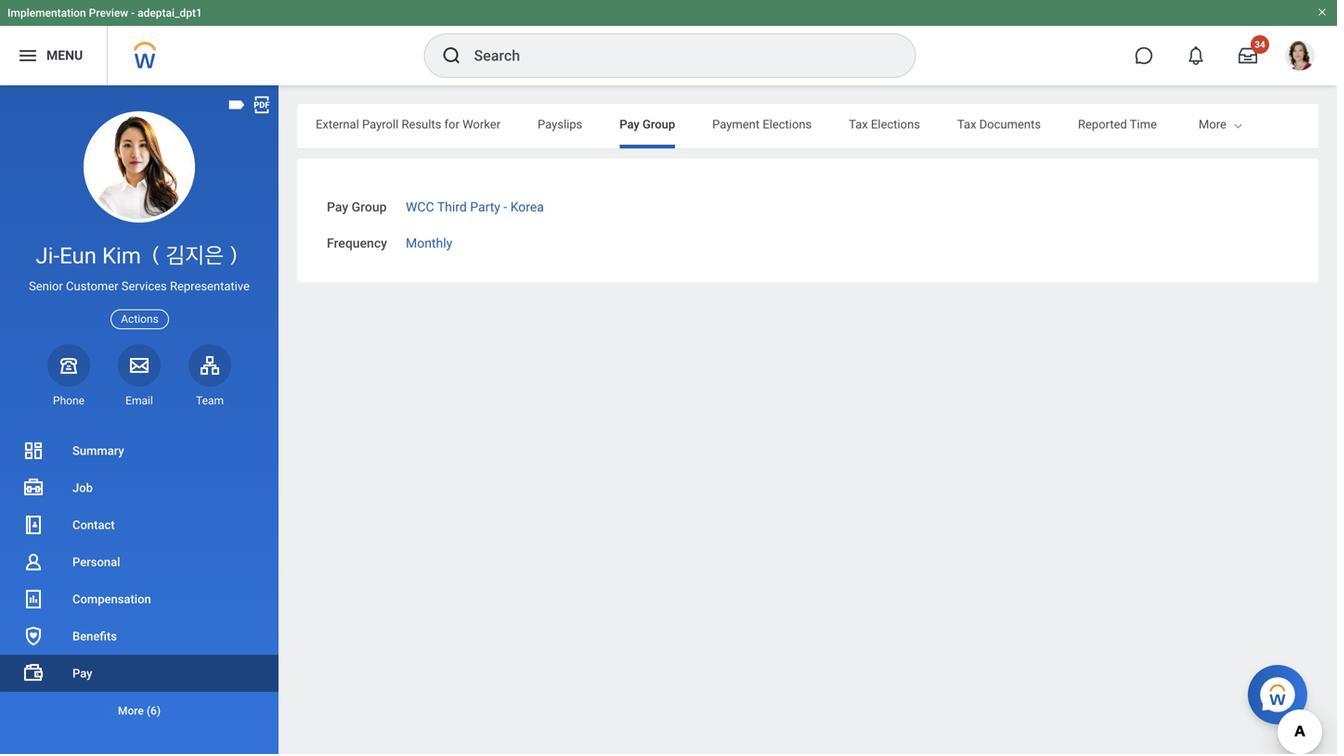 Task type: vqa. For each thing, say whether or not it's contained in the screenshot.
More (6)'s THE MORE
yes



Task type: locate. For each thing, give the bounding box(es) containing it.
notifications large image
[[1187, 46, 1205, 65]]

pay group down search workday search box
[[620, 117, 675, 131]]

monthly
[[406, 236, 452, 251]]

2 vertical spatial pay
[[72, 667, 92, 681]]

payment
[[712, 117, 760, 131]]

close environment banner image
[[1317, 6, 1328, 18]]

tab list containing external payroll results for worker
[[297, 104, 1319, 149]]

elections
[[763, 117, 812, 131], [871, 117, 920, 131]]

actions button
[[111, 310, 169, 329]]

1 horizontal spatial more
[[1199, 117, 1227, 131]]

pay down "benefits" on the bottom of the page
[[72, 667, 92, 681]]

view team image
[[199, 354, 221, 377]]

reported time
[[1078, 117, 1157, 131]]

navigation pane region
[[0, 85, 279, 755]]

0 horizontal spatial -
[[131, 6, 135, 19]]

0 horizontal spatial pay group
[[327, 200, 387, 215]]

team ji-eun kim （김지은） element
[[188, 394, 231, 408]]

eun
[[60, 243, 97, 269]]

payroll
[[362, 117, 399, 131]]

more
[[1199, 117, 1227, 131], [118, 705, 144, 718]]

external
[[316, 117, 359, 131]]

phone
[[53, 394, 84, 407]]

contact image
[[22, 514, 45, 537]]

2 horizontal spatial pay
[[620, 117, 640, 131]]

job
[[72, 481, 93, 495]]

personal image
[[22, 552, 45, 574]]

Search Workday  search field
[[474, 35, 877, 76]]

0 vertical spatial pay group
[[620, 117, 675, 131]]

pay image
[[22, 663, 45, 685]]

1 vertical spatial pay
[[327, 200, 348, 215]]

1 horizontal spatial group
[[643, 117, 675, 131]]

1 vertical spatial -
[[504, 200, 507, 215]]

0 horizontal spatial tax
[[849, 117, 868, 131]]

summary
[[72, 444, 124, 458]]

justify image
[[17, 45, 39, 67]]

elections for tax elections
[[871, 117, 920, 131]]

senior customer services representative
[[29, 280, 250, 294]]

- right the party
[[504, 200, 507, 215]]

1 vertical spatial more
[[118, 705, 144, 718]]

summary image
[[22, 440, 45, 462]]

list
[[0, 433, 279, 730]]

reported
[[1078, 117, 1127, 131]]

profile logan mcneil image
[[1285, 41, 1315, 74]]

2 tax from the left
[[957, 117, 976, 131]]

1 horizontal spatial elections
[[871, 117, 920, 131]]

compensation image
[[22, 589, 45, 611]]

-
[[131, 6, 135, 19], [504, 200, 507, 215]]

more left allocations
[[1199, 117, 1227, 131]]

view printable version (pdf) image
[[252, 95, 272, 115]]

pay right payslips
[[620, 117, 640, 131]]

（김지은）
[[147, 243, 243, 269]]

customer
[[66, 280, 118, 294]]

0 horizontal spatial group
[[352, 200, 387, 215]]

kim
[[102, 243, 141, 269]]

korea
[[510, 200, 544, 215]]

1 elections from the left
[[763, 117, 812, 131]]

(6)
[[147, 705, 161, 718]]

actions
[[121, 313, 159, 326]]

pay group
[[620, 117, 675, 131], [327, 200, 387, 215]]

inbox large image
[[1239, 46, 1257, 65]]

0 horizontal spatial more
[[118, 705, 144, 718]]

tab list
[[297, 104, 1319, 149]]

tax
[[849, 117, 868, 131], [957, 117, 976, 131]]

benefits
[[72, 630, 117, 644]]

0 horizontal spatial elections
[[763, 117, 812, 131]]

0 horizontal spatial pay
[[72, 667, 92, 681]]

implementation
[[7, 6, 86, 19]]

results
[[402, 117, 441, 131]]

34
[[1255, 39, 1265, 50]]

1 vertical spatial group
[[352, 200, 387, 215]]

0 vertical spatial more
[[1199, 117, 1227, 131]]

1 horizontal spatial pay
[[327, 200, 348, 215]]

pay group up the frequency
[[327, 200, 387, 215]]

pay
[[620, 117, 640, 131], [327, 200, 348, 215], [72, 667, 92, 681]]

34 button
[[1228, 35, 1269, 76]]

more (6) button
[[0, 701, 279, 723]]

group down search workday search box
[[643, 117, 675, 131]]

search image
[[441, 45, 463, 67]]

more inside dropdown button
[[118, 705, 144, 718]]

benefits image
[[22, 626, 45, 648]]

group up the frequency
[[352, 200, 387, 215]]

2 elections from the left
[[871, 117, 920, 131]]

worker
[[462, 117, 500, 131]]

payment elections
[[712, 117, 812, 131]]

tag image
[[227, 95, 247, 115]]

ji-eun kim （김지은）
[[36, 243, 243, 269]]

more for more (6)
[[118, 705, 144, 718]]

pay up the frequency
[[327, 200, 348, 215]]

1 horizontal spatial -
[[504, 200, 507, 215]]

0 vertical spatial pay
[[620, 117, 640, 131]]

group
[[643, 117, 675, 131], [352, 200, 387, 215]]

allocations
[[1238, 117, 1298, 131]]

0 vertical spatial group
[[643, 117, 675, 131]]

email ji-eun kim （김지은） element
[[118, 394, 161, 408]]

0 vertical spatial -
[[131, 6, 135, 19]]

more left (6)
[[118, 705, 144, 718]]

phone ji-eun kim （김지은） element
[[47, 394, 90, 408]]

1 horizontal spatial tax
[[957, 117, 976, 131]]

list containing summary
[[0, 433, 279, 730]]

1 tax from the left
[[849, 117, 868, 131]]

- right preview
[[131, 6, 135, 19]]

wcc third party - korea
[[406, 200, 544, 215]]



Task type: describe. For each thing, give the bounding box(es) containing it.
ji-
[[36, 243, 60, 269]]

group inside tab list
[[643, 117, 675, 131]]

contact link
[[0, 507, 279, 544]]

preview
[[89, 6, 128, 19]]

senior
[[29, 280, 63, 294]]

summary link
[[0, 433, 279, 470]]

menu banner
[[0, 0, 1337, 85]]

email button
[[118, 344, 161, 408]]

services
[[121, 280, 167, 294]]

time
[[1130, 117, 1157, 131]]

benefits link
[[0, 618, 279, 656]]

job link
[[0, 470, 279, 507]]

costing
[[1194, 117, 1235, 131]]

implementation preview -   adeptai_dpt1
[[7, 6, 202, 19]]

elections for payment elections
[[763, 117, 812, 131]]

for
[[444, 117, 459, 131]]

personal
[[72, 556, 120, 570]]

tax documents
[[957, 117, 1041, 131]]

costing allocations
[[1194, 117, 1298, 131]]

pay inside tab list
[[620, 117, 640, 131]]

pay inside navigation pane region
[[72, 667, 92, 681]]

phone image
[[56, 354, 82, 377]]

payslips
[[538, 117, 582, 131]]

frequency
[[327, 236, 387, 251]]

more (6) button
[[0, 693, 279, 730]]

representative
[[170, 280, 250, 294]]

job image
[[22, 477, 45, 500]]

mail image
[[128, 354, 150, 377]]

tax elections
[[849, 117, 920, 131]]

personal link
[[0, 544, 279, 581]]

compensation
[[72, 593, 151, 607]]

team link
[[188, 344, 231, 408]]

compensation link
[[0, 581, 279, 618]]

party
[[470, 200, 500, 215]]

external payroll results for worker
[[316, 117, 500, 131]]

adeptai_dpt1
[[138, 6, 202, 19]]

more for more
[[1199, 117, 1227, 131]]

wcc third party - korea link
[[406, 196, 544, 215]]

phone button
[[47, 344, 90, 408]]

monthly link
[[406, 232, 452, 251]]

tax for tax elections
[[849, 117, 868, 131]]

team
[[196, 394, 224, 407]]

1 vertical spatial pay group
[[327, 200, 387, 215]]

- inside menu banner
[[131, 6, 135, 19]]

wcc
[[406, 200, 434, 215]]

more (6)
[[118, 705, 161, 718]]

1 horizontal spatial pay group
[[620, 117, 675, 131]]

contact
[[72, 519, 115, 533]]

third
[[437, 200, 467, 215]]

documents
[[979, 117, 1041, 131]]

menu
[[46, 48, 83, 63]]

menu button
[[0, 26, 107, 85]]

pay link
[[0, 656, 279, 693]]

email
[[125, 394, 153, 407]]

tax for tax documents
[[957, 117, 976, 131]]



